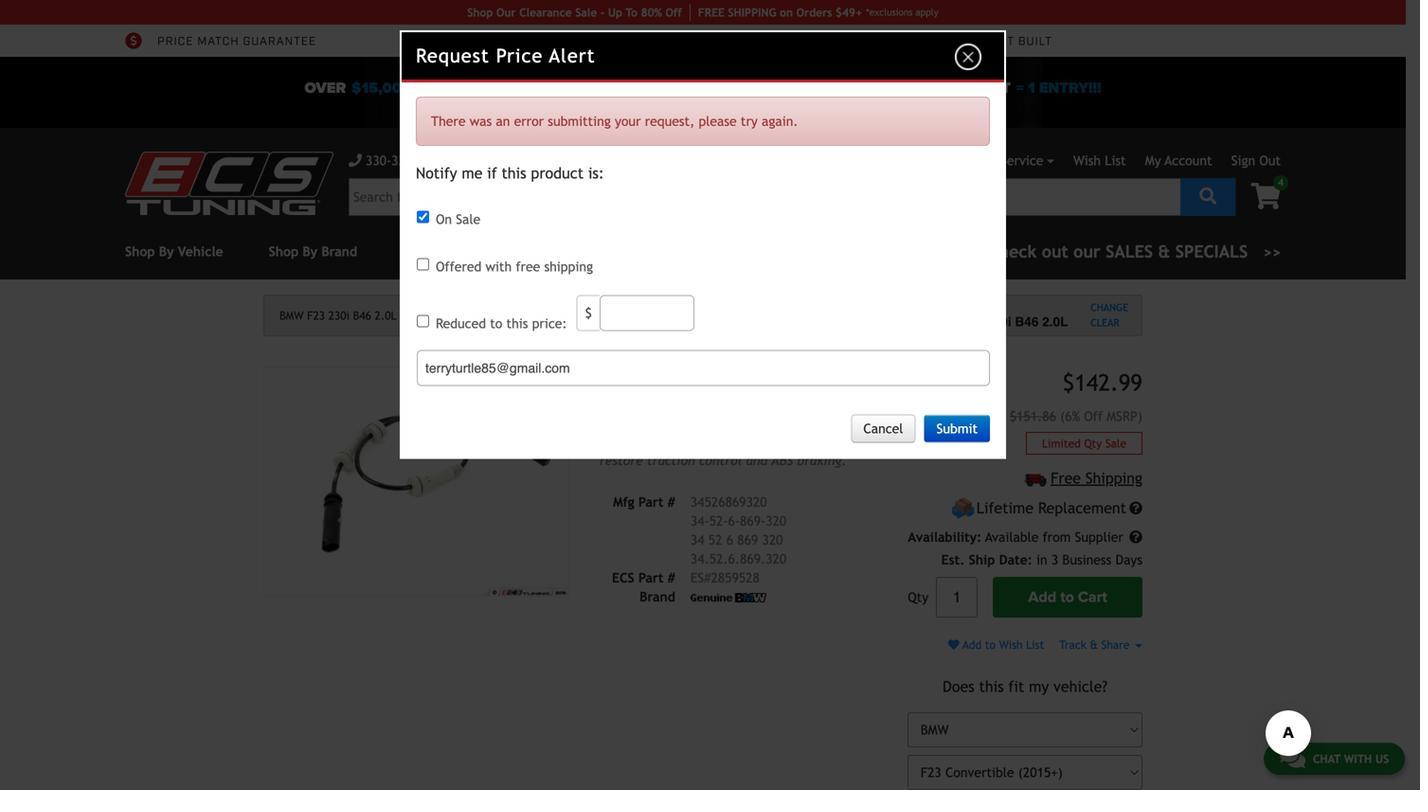 Task type: vqa. For each thing, say whether or not it's contained in the screenshot.
Novelty & Gifts link
no



Task type: describe. For each thing, give the bounding box(es) containing it.
shop for shop our clearance sale - up to 80% off
[[467, 6, 493, 19]]

live chat link
[[460, 151, 562, 171]]

0 horizontal spatial bmw
[[280, 309, 304, 322]]

change clear
[[1091, 302, 1129, 329]]

chat with us link
[[1264, 743, 1405, 775]]

and
[[746, 453, 768, 468]]

330-
[[366, 153, 391, 168]]

your inside there was an error submitting your request, please try again. alert
[[615, 114, 641, 129]]

3
[[1052, 553, 1059, 568]]

*exclusions
[[866, 7, 913, 18]]

supplier
[[1075, 530, 1124, 545]]

142.99
[[1075, 370, 1143, 396]]

out
[[1260, 153, 1281, 168]]

tech
[[607, 34, 639, 49]]

bmw f23 230i b46 2.0l link
[[280, 309, 406, 322]]

es# 2859528 brand
[[640, 570, 760, 604]]

$151.86 (6% off msrp)
[[1010, 409, 1143, 424]]

1 horizontal spatial 2.0l
[[1042, 315, 1068, 329]]

to for add to wish list
[[985, 638, 996, 652]]

replace your abs/dsc wheel speed sensor to restore traction control and abs braking.
[[600, 434, 871, 468]]

add to wish list
[[960, 638, 1044, 652]]

34526869320 34-52-6-869-320 34 52 6 869 320 34.52.6.869.320 ecs part #
[[612, 494, 787, 585]]

my
[[1029, 678, 1049, 695]]

cart
[[1078, 589, 1107, 607]]

again.
[[762, 114, 798, 129]]

price match guarantee link
[[125, 32, 317, 49]]

1 horizontal spatial bmw f23 230i b46 2.0l
[[925, 315, 1068, 329]]

replace
[[600, 434, 646, 449]]

heart image
[[948, 639, 960, 651]]

search image
[[1200, 188, 1217, 205]]

6-
[[728, 513, 740, 529]]

shop by brand
[[269, 244, 357, 259]]

abs inside "oem front abs wheel speed sensor - priced each"
[[717, 366, 756, 392]]

lifetime for lifetime tech support
[[548, 34, 604, 49]]

1 horizontal spatial 230i
[[987, 315, 1012, 329]]

notify
[[416, 164, 457, 182]]

sales & specials link
[[989, 239, 1281, 264]]

0 vertical spatial this
[[502, 164, 526, 182]]

1
[[1028, 79, 1035, 97]]

sensor
[[671, 391, 741, 417]]

my account
[[1145, 153, 1212, 168]]

0 horizontal spatial bmw f23 230i b46 2.0l
[[280, 309, 396, 322]]

1 part from the top
[[639, 494, 664, 510]]

shipping
[[1086, 469, 1143, 487]]

orders
[[797, 6, 832, 19]]

guarantee
[[243, 34, 317, 49]]

account
[[1165, 153, 1212, 168]]

question circle image
[[1129, 531, 1143, 544]]

free shipping image
[[1025, 473, 1047, 487]]

free
[[516, 259, 540, 274]]

2 horizontal spatial sale
[[1106, 437, 1127, 450]]

shop by brand link
[[269, 244, 357, 259]]

price match guarantee
[[157, 34, 317, 49]]

ecs
[[612, 570, 635, 585]]

sensor
[[816, 434, 854, 449]]

Your email email field
[[417, 350, 990, 386]]

brand for es# 2859528 brand
[[640, 589, 675, 604]]

available
[[985, 530, 1039, 545]]

0 horizontal spatial f23
[[307, 309, 325, 322]]

2859528
[[711, 570, 760, 585]]

mfg part #
[[613, 494, 675, 510]]

genuine bmw image
[[691, 593, 766, 603]]

sales & specials
[[1106, 242, 1248, 262]]

request price alert
[[416, 45, 596, 67]]

traction
[[647, 453, 695, 468]]

oem
[[600, 366, 646, 392]]

specials
[[1176, 242, 1248, 262]]

alert
[[549, 45, 596, 67]]

with for chat
[[1344, 752, 1372, 766]]

1 # from the top
[[668, 494, 675, 510]]

from
[[1043, 530, 1071, 545]]

4
[[1278, 177, 1284, 188]]

price:
[[532, 316, 567, 331]]

brand for shop by brand
[[322, 244, 357, 259]]

sign out
[[1232, 153, 1281, 168]]

34 52 6 869 320
[[691, 532, 783, 547]]

ship
[[969, 553, 995, 568]]

ping
[[751, 6, 777, 19]]

days
[[1116, 553, 1143, 568]]

1 vertical spatial this
[[506, 316, 528, 331]]

cancel
[[864, 421, 903, 436]]

330-331-2003
[[366, 153, 445, 168]]

us
[[1376, 752, 1389, 766]]

offered
[[436, 259, 482, 274]]

add to wish list link
[[948, 638, 1044, 652]]

add for add to cart
[[1028, 589, 1057, 607]]

up
[[608, 6, 622, 19]]

1 horizontal spatial sale
[[575, 6, 597, 19]]

braking.
[[797, 453, 847, 468]]

34526869320
[[691, 494, 767, 510]]

request
[[416, 45, 490, 67]]

34.52.6.869.320
[[691, 551, 787, 566]]

chat with us
[[1313, 752, 1389, 766]]

clearance for by
[[456, 244, 517, 259]]

cancel button
[[851, 415, 916, 443]]

0 vertical spatial list
[[1105, 153, 1126, 168]]

is:
[[588, 164, 604, 182]]

0 horizontal spatial qty
[[908, 590, 929, 605]]

clear
[[1091, 317, 1120, 329]]

to
[[626, 6, 638, 19]]

replacement
[[1038, 500, 1127, 517]]

price inside price match guarantee link
[[157, 34, 194, 49]]

0 horizontal spatial 230i
[[328, 309, 350, 322]]

enthusiast built link
[[906, 32, 1053, 49]]

submitting
[[548, 114, 611, 129]]

speed for sensor
[[600, 391, 664, 417]]

0 horizontal spatial 2.0l
[[375, 309, 396, 322]]

1 horizontal spatial f23
[[961, 315, 983, 329]]

apply
[[916, 7, 939, 18]]

$15,000
[[352, 79, 411, 97]]

320
[[766, 513, 787, 529]]

0 horizontal spatial sale
[[456, 212, 481, 227]]

es#2859528
[[409, 309, 475, 322]]

0 horizontal spatial b46
[[353, 309, 371, 322]]

vehicle?
[[1054, 678, 1108, 695]]



Task type: locate. For each thing, give the bounding box(es) containing it.
0 vertical spatial qty
[[1084, 437, 1102, 450]]

off
[[666, 6, 682, 19]]

0 vertical spatial -
[[601, 6, 605, 19]]

clearance
[[519, 6, 572, 19], [456, 244, 517, 259]]

1 horizontal spatial -
[[748, 391, 756, 417]]

fit
[[1009, 678, 1024, 695]]

2.0l left clear
[[1042, 315, 1068, 329]]

shop for shop by brand
[[269, 244, 299, 259]]

shop
[[467, 6, 493, 19], [269, 244, 299, 259], [403, 244, 433, 259]]

sign out link
[[1232, 153, 1281, 168]]

speed inside "oem front abs wheel speed sensor - priced each"
[[600, 391, 664, 417]]

0 horizontal spatial add
[[963, 638, 982, 652]]

$49+
[[836, 6, 862, 19]]

None checkbox
[[417, 258, 429, 271]]

1 horizontal spatial b46
[[1015, 315, 1039, 329]]

live chat
[[479, 153, 535, 168]]

0 vertical spatial your
[[615, 114, 641, 129]]

by up 'bmw f23 230i b46 2.0l' link
[[303, 244, 318, 259]]

0 vertical spatial clearance
[[519, 6, 572, 19]]

chat
[[507, 153, 535, 168], [1313, 752, 1341, 766]]

1 vertical spatial speed
[[777, 434, 812, 449]]

1 horizontal spatial by
[[437, 244, 452, 259]]

1 vertical spatial brand
[[640, 589, 675, 604]]

add to cart
[[1028, 589, 1107, 607]]

by up 'offered'
[[437, 244, 452, 259]]

1 by from the left
[[303, 244, 318, 259]]

clearance up 'offered'
[[456, 244, 517, 259]]

limited qty sale
[[1042, 437, 1127, 450]]

None checkbox
[[417, 211, 429, 223], [417, 315, 429, 327], [417, 211, 429, 223], [417, 315, 429, 327]]

wheel inside replace your abs/dsc wheel speed sensor to restore traction control and abs braking.
[[736, 434, 773, 449]]

0 horizontal spatial list
[[1026, 638, 1044, 652]]

part inside 34526869320 34-52-6-869-320 34 52 6 869 320 34.52.6.869.320 ecs part #
[[639, 570, 664, 585]]

to left cart
[[1060, 589, 1074, 607]]

1 vertical spatial #
[[668, 570, 675, 585]]

abs right front
[[717, 366, 756, 392]]

priced
[[763, 391, 831, 417]]

to inside button
[[1060, 589, 1074, 607]]

1 horizontal spatial price
[[496, 45, 543, 67]]

lifetime tech support link
[[515, 32, 699, 49]]

abs
[[717, 366, 756, 392], [771, 453, 793, 468]]

availability:
[[908, 530, 982, 545]]

0 horizontal spatial your
[[615, 114, 641, 129]]

b46 left clear
[[1015, 315, 1039, 329]]

your up traction
[[650, 434, 677, 449]]

0 vertical spatial chat
[[507, 153, 535, 168]]

speed up the "replace"
[[600, 391, 664, 417]]

shop our clearance sale - up to 80% off link
[[467, 4, 691, 21]]

1 horizontal spatial with
[[1344, 752, 1372, 766]]

by for brand
[[303, 244, 318, 259]]

with for offered
[[486, 259, 512, 274]]

to right sensor
[[858, 434, 871, 449]]

live
[[479, 153, 503, 168]]

52-
[[709, 513, 728, 529]]

0 vertical spatial #
[[668, 494, 675, 510]]

1 vertical spatial your
[[650, 434, 677, 449]]

0 vertical spatial with
[[486, 259, 512, 274]]

price down our
[[496, 45, 543, 67]]

offered with free shipping
[[436, 259, 593, 274]]

1 horizontal spatial speed
[[777, 434, 812, 449]]

331-
[[391, 153, 417, 168]]

1 vertical spatial add
[[963, 638, 982, 652]]

b46 left es#2859528
[[353, 309, 371, 322]]

1 vertical spatial qty
[[908, 590, 929, 605]]

notify me if this product is:
[[416, 164, 604, 182]]

wheel for abs/dsc
[[736, 434, 773, 449]]

1 vertical spatial list
[[1026, 638, 1044, 652]]

0 vertical spatial part
[[639, 494, 664, 510]]

0 vertical spatial wish
[[1074, 153, 1101, 168]]

qty down availability:
[[908, 590, 929, 605]]

2 vertical spatial sale
[[1106, 437, 1127, 450]]

lifetime down shop our clearance sale - up to 80% off
[[548, 34, 604, 49]]

add
[[1028, 589, 1057, 607], [963, 638, 982, 652]]

msrp)
[[1107, 409, 1143, 424]]

request,
[[645, 114, 695, 129]]

this right 'if'
[[502, 164, 526, 182]]

None text field
[[600, 295, 694, 331]]

est.
[[942, 553, 965, 568]]

chat left us on the bottom
[[1313, 752, 1341, 766]]

2 vertical spatial this
[[979, 678, 1004, 695]]

1 vertical spatial wish
[[999, 638, 1023, 652]]

free
[[1051, 469, 1081, 487]]

wish list
[[1074, 153, 1126, 168]]

1 vertical spatial part
[[639, 570, 664, 585]]

our
[[496, 6, 516, 19]]

0 horizontal spatial clearance
[[456, 244, 517, 259]]

speed for sensor
[[777, 434, 812, 449]]

enthusiast
[[938, 34, 1015, 49]]

free ship ping on orders $49+ *exclusions apply
[[698, 6, 939, 19]]

lifetime up "available" on the bottom right of the page
[[977, 500, 1034, 517]]

=
[[1016, 79, 1024, 97]]

ecs tuning image
[[125, 152, 334, 215]]

enthusiast built
[[938, 34, 1053, 49]]

abs/dsc
[[681, 434, 732, 449]]

control
[[699, 453, 742, 468]]

1 horizontal spatial bmw
[[925, 315, 957, 329]]

# left 'es#' at the bottom
[[668, 570, 675, 585]]

wish up fit
[[999, 638, 1023, 652]]

# down traction
[[668, 494, 675, 510]]

1 horizontal spatial chat
[[1313, 752, 1341, 766]]

0 vertical spatial abs
[[717, 366, 756, 392]]

2003
[[417, 153, 445, 168]]

reduced
[[436, 316, 486, 331]]

shop by clearance link
[[403, 244, 517, 259]]

does this fit my vehicle?
[[943, 678, 1108, 695]]

ecs tuning 'spin to win' contest logo image
[[590, 64, 816, 112]]

lifetime tech support
[[548, 34, 699, 49]]

shop for shop by clearance
[[403, 244, 433, 259]]

this left fit
[[979, 678, 1004, 695]]

on sale
[[436, 212, 481, 227]]

add down est. ship date: in 3 business days
[[1028, 589, 1057, 607]]

free
[[698, 6, 725, 19]]

2 part from the top
[[639, 570, 664, 585]]

to for reduced to this price:
[[490, 316, 502, 331]]

0 horizontal spatial wish
[[999, 638, 1023, 652]]

0 horizontal spatial speed
[[600, 391, 664, 417]]

wheel inside "oem front abs wheel speed sensor - priced each"
[[763, 366, 829, 392]]

0 horizontal spatial shop
[[269, 244, 299, 259]]

&
[[1158, 242, 1170, 262]]

brand up 'bmw f23 230i b46 2.0l' link
[[322, 244, 357, 259]]

sales
[[1106, 242, 1153, 262]]

wish left my
[[1074, 153, 1101, 168]]

4 link
[[1236, 175, 1289, 211]]

1 vertical spatial wheel
[[736, 434, 773, 449]]

to for add to cart
[[1060, 589, 1074, 607]]

to right heart icon
[[985, 638, 996, 652]]

1 horizontal spatial shop
[[403, 244, 433, 259]]

es#2859528 - 34526869320 - oem front abs wheel speed sensor - priced each - replace your abs/dsc wheel speed sensor to restore traction control and abs braking. - genuine bmw - bmw image
[[263, 367, 569, 597]]

error
[[514, 114, 544, 129]]

0 horizontal spatial abs
[[717, 366, 756, 392]]

brand inside es# 2859528 brand
[[640, 589, 675, 604]]

your left request,
[[615, 114, 641, 129]]

- left "priced"
[[748, 391, 756, 417]]

0 vertical spatial brand
[[322, 244, 357, 259]]

0 vertical spatial sale
[[575, 6, 597, 19]]

lifetime for lifetime replacement
[[977, 500, 1034, 517]]

sale left up
[[575, 6, 597, 19]]

wish list link
[[1074, 153, 1126, 168]]

1 horizontal spatial add
[[1028, 589, 1057, 607]]

add inside button
[[1028, 589, 1057, 607]]

shop our clearance sale - up to 80% off
[[467, 6, 682, 19]]

2.0l
[[375, 309, 396, 322], [1042, 315, 1068, 329]]

sale right on
[[456, 212, 481, 227]]

1 horizontal spatial brand
[[640, 589, 675, 604]]

1 vertical spatial abs
[[771, 453, 793, 468]]

submit
[[937, 421, 978, 436]]

abs inside replace your abs/dsc wheel speed sensor to restore traction control and abs braking.
[[771, 453, 793, 468]]

0 horizontal spatial lifetime
[[548, 34, 604, 49]]

lifetime replacement
[[977, 500, 1127, 517]]

list up my
[[1026, 638, 1044, 652]]

this product is lifetime replacement eligible image
[[951, 497, 975, 520]]

part right mfg
[[639, 494, 664, 510]]

to right reduced
[[490, 316, 502, 331]]

qty
[[1084, 437, 1102, 450], [908, 590, 929, 605]]

chat inside 'link'
[[507, 153, 535, 168]]

#
[[668, 494, 675, 510], [668, 570, 675, 585]]

speed inside replace your abs/dsc wheel speed sensor to restore traction control and abs braking.
[[777, 434, 812, 449]]

1 horizontal spatial list
[[1105, 153, 1126, 168]]

1 vertical spatial sale
[[456, 212, 481, 227]]

with
[[486, 259, 512, 274], [1344, 752, 1372, 766]]

- left up
[[601, 6, 605, 19]]

my
[[1145, 153, 1161, 168]]

to inside replace your abs/dsc wheel speed sensor to restore traction control and abs braking.
[[858, 434, 871, 449]]

0 vertical spatial wheel
[[763, 366, 829, 392]]

2 # from the top
[[668, 570, 675, 585]]

with left us on the bottom
[[1344, 752, 1372, 766]]

1 horizontal spatial wish
[[1074, 153, 1101, 168]]

330-331-2003 link
[[349, 151, 445, 171]]

speed up braking.
[[777, 434, 812, 449]]

0 horizontal spatial by
[[303, 244, 318, 259]]

in
[[1037, 553, 1048, 568]]

add right heart icon
[[963, 638, 982, 652]]

phone image
[[349, 154, 362, 167]]

part
[[639, 494, 664, 510], [639, 570, 664, 585]]

there
[[431, 114, 466, 129]]

0 horizontal spatial price
[[157, 34, 194, 49]]

0 horizontal spatial brand
[[322, 244, 357, 259]]

- inside "oem front abs wheel speed sensor - priced each"
[[748, 391, 756, 417]]

sign
[[1232, 153, 1256, 168]]

clearance right our
[[519, 6, 572, 19]]

your inside replace your abs/dsc wheel speed sensor to restore traction control and abs braking.
[[650, 434, 677, 449]]

brand down 34526869320 34-52-6-869-320 34 52 6 869 320 34.52.6.869.320 ecs part #
[[640, 589, 675, 604]]

1 horizontal spatial qty
[[1084, 437, 1102, 450]]

0 vertical spatial add
[[1028, 589, 1057, 607]]

abs right and
[[771, 453, 793, 468]]

= 1 entry!!!
[[1016, 79, 1101, 97]]

list left my
[[1105, 153, 1126, 168]]

2 by from the left
[[437, 244, 452, 259]]

0 horizontal spatial with
[[486, 259, 512, 274]]

question circle image
[[1129, 502, 1143, 515]]

limited
[[1042, 437, 1081, 450]]

0 horizontal spatial chat
[[507, 153, 535, 168]]

1 horizontal spatial clearance
[[519, 6, 572, 19]]

0 vertical spatial speed
[[600, 391, 664, 417]]

match
[[197, 34, 239, 49]]

None text field
[[936, 577, 978, 618]]

0 vertical spatial lifetime
[[548, 34, 604, 49]]

this left price:
[[506, 316, 528, 331]]

chat right live
[[507, 153, 535, 168]]

there was an error submitting your request, please try again. alert
[[416, 97, 990, 146]]

clearance for our
[[519, 6, 572, 19]]

was
[[470, 114, 492, 129]]

wheel left each
[[763, 366, 829, 392]]

please
[[699, 114, 737, 129]]

wheel for abs
[[763, 366, 829, 392]]

by for clearance
[[437, 244, 452, 259]]

with left free
[[486, 259, 512, 274]]

add for add to wish list
[[963, 638, 982, 652]]

# inside 34526869320 34-52-6-869-320 34 52 6 869 320 34.52.6.869.320 ecs part #
[[668, 570, 675, 585]]

1 horizontal spatial abs
[[771, 453, 793, 468]]

does
[[943, 678, 975, 695]]

price left match
[[157, 34, 194, 49]]

ship
[[728, 6, 751, 19]]

sale
[[575, 6, 597, 19], [456, 212, 481, 227], [1106, 437, 1127, 450]]

es#
[[691, 570, 711, 585]]

0 horizontal spatial -
[[601, 6, 605, 19]]

part right ecs
[[639, 570, 664, 585]]

2.0l left es#2859528
[[375, 309, 396, 322]]

1 horizontal spatial lifetime
[[977, 500, 1034, 517]]

sale down 'msrp)'
[[1106, 437, 1127, 450]]

1 vertical spatial chat
[[1313, 752, 1341, 766]]

-
[[601, 6, 605, 19], [748, 391, 756, 417]]

230i
[[328, 309, 350, 322], [987, 315, 1012, 329]]

1 vertical spatial with
[[1344, 752, 1372, 766]]

change
[[1091, 302, 1129, 313]]

lifetime
[[548, 34, 604, 49], [977, 500, 1034, 517]]

qty down off
[[1084, 437, 1102, 450]]

1 vertical spatial clearance
[[456, 244, 517, 259]]

1 vertical spatial -
[[748, 391, 756, 417]]

on
[[436, 212, 452, 227]]

oem front abs wheel speed sensor - priced each
[[600, 366, 888, 417]]

clear link
[[1091, 316, 1129, 331]]

2 horizontal spatial shop
[[467, 6, 493, 19]]

1 horizontal spatial your
[[650, 434, 677, 449]]

by
[[303, 244, 318, 259], [437, 244, 452, 259]]

wheel up and
[[736, 434, 773, 449]]

1 vertical spatial lifetime
[[977, 500, 1034, 517]]

front
[[652, 366, 711, 392]]



